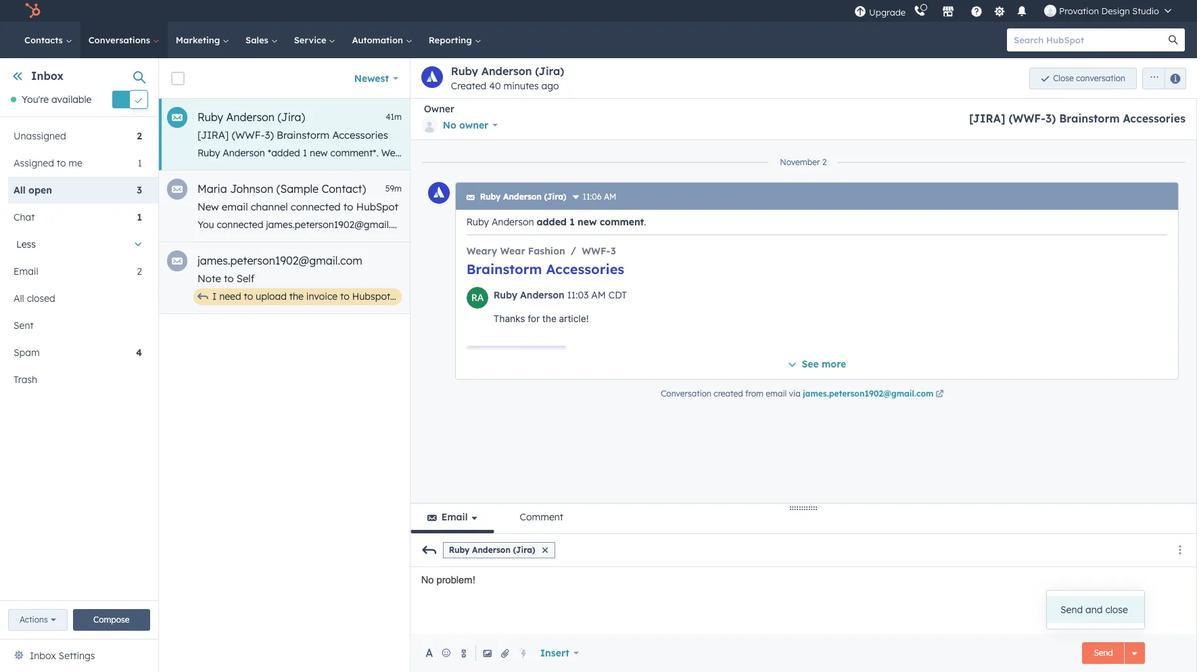 Task type: vqa. For each thing, say whether or not it's contained in the screenshot.
drop
no



Task type: describe. For each thing, give the bounding box(es) containing it.
brainstorm accessories link
[[467, 261, 625, 278]]

will
[[575, 219, 589, 231]]

all closed
[[14, 293, 55, 305]]

ruby anderson (jira) created 40 minutes ago
[[451, 64, 565, 92]]

40
[[489, 80, 501, 92]]

no owner button
[[421, 115, 498, 135]]

and
[[1086, 604, 1104, 616]]

open
[[28, 184, 52, 197]]

i need to upload the invoice to hubspot, that would make this a lot easier
[[213, 290, 541, 303]]

ruby inside ruby anderson (jira) created 40 minutes ago
[[451, 64, 479, 78]]

brainstorm up '*added'
[[277, 129, 330, 141]]

11:06
[[583, 192, 602, 202]]

weary inside [jira] (wwf-3) brainstorm accessories ruby anderson *added 1 new comment*. weary wear fashion/wwf-3 brainstorm accessories
[[381, 147, 410, 159]]

you're available image
[[11, 97, 16, 102]]

wwf-
[[582, 245, 611, 257]]

ruby anderson added 1 new comment .
[[467, 216, 647, 228]]

no for no owner
[[443, 119, 457, 131]]

email from ruby anderson (jira) with subject [jira] (wwf-3) brainstorm accessories row
[[159, 99, 619, 171]]

thanks for the article!
[[494, 312, 589, 324]]

conversation created from email via
[[661, 388, 803, 399]]

also
[[592, 219, 610, 231]]

to right 'invoice'
[[340, 290, 350, 303]]

johnson
[[230, 182, 274, 196]]

calling icon image
[[914, 5, 927, 18]]

it
[[843, 219, 849, 231]]

here.
[[648, 219, 669, 231]]

next:
[[803, 219, 825, 231]]

[jira] for [jira] (wwf-3) brainstorm accessories
[[970, 112, 1006, 125]]

fashion/wwf-
[[439, 147, 507, 159]]

2 for 4
[[137, 266, 142, 278]]

address
[[537, 219, 573, 231]]

help button
[[966, 0, 989, 22]]

marketing
[[176, 35, 223, 45]]

new inside [jira] (wwf-3) brainstorm accessories ruby anderson *added 1 new comment*. weary wear fashion/wwf-3 brainstorm accessories
[[310, 147, 328, 159]]

no owner
[[443, 119, 489, 131]]

*added
[[268, 147, 300, 159]]

2 horizontal spatial new
[[578, 216, 597, 228]]

sent
[[485, 219, 504, 231]]

no problem!
[[421, 575, 478, 585]]

1 horizontal spatial connected
[[291, 200, 341, 213]]

[jira] for [jira] (wwf-3) brainstorm accessories ruby anderson *added 1 new comment*. weary wear fashion/wwf-3 brainstorm accessories
[[198, 129, 229, 141]]

problem!
[[437, 575, 475, 585]]

make
[[445, 290, 470, 303]]

anderson inside ruby anderson (jira) created 40 minutes ago
[[482, 64, 532, 78]]

chat
[[14, 211, 35, 224]]

brainstorm accessories main content
[[159, 58, 1198, 672]]

see
[[802, 358, 819, 370]]

no for no problem!
[[421, 575, 434, 585]]

created
[[714, 388, 744, 399]]

james.peterson1902@gmail.com inside row
[[198, 254, 363, 267]]

closed
[[27, 293, 55, 305]]

email from james.peterson1902@gmail.com with subject note to self row
[[159, 242, 541, 314]]

ruby anderson (jira) for comment button
[[449, 545, 536, 555]]

what
[[708, 219, 730, 231]]

to down self
[[244, 290, 253, 303]]

all closed button
[[8, 285, 142, 312]]

weary inside weary wear fashion / wwf-3 brainstorm accessories
[[467, 245, 498, 257]]

calling icon button
[[909, 2, 932, 20]]

2 vertical spatial james.peterson1902@gmail.com
[[803, 388, 934, 399]]

'mailto:james.p
[[1027, 219, 1094, 231]]

accessories inside weary wear fashion / wwf-3 brainstorm accessories
[[547, 261, 625, 278]]

1 right me
[[138, 157, 142, 169]]

note
[[198, 272, 221, 285]]

comment
[[520, 511, 564, 523]]

send for send
[[1095, 648, 1114, 658]]

<a
[[986, 219, 996, 231]]

email button
[[411, 504, 495, 533]]

all open
[[14, 184, 52, 197]]

to left self
[[224, 272, 234, 285]]

accessories up comment*.
[[333, 129, 388, 141]]

accessories down conversation
[[1124, 112, 1186, 125]]

send group
[[1083, 642, 1146, 664]]

send and close button
[[1048, 596, 1145, 623]]

comment
[[600, 216, 644, 228]]

Search HubSpot search field
[[1008, 28, 1174, 51]]

link opens in a new window image
[[936, 391, 944, 399]]

owner
[[424, 103, 455, 115]]

this inside email from james.peterson1902@gmail.com with subject note to self row
[[473, 290, 489, 303]]

notifications button
[[1011, 0, 1034, 22]]

emails
[[454, 219, 482, 231]]

1 vertical spatial connected
[[217, 219, 264, 231]]

provation
[[1060, 5, 1100, 16]]

appear
[[613, 219, 645, 231]]

fashion
[[528, 245, 566, 257]]

59m
[[386, 183, 402, 194]]

send button
[[1083, 642, 1125, 664]]

conversations
[[88, 35, 153, 45]]

0 horizontal spatial email
[[222, 200, 248, 213]]

contacts
[[24, 35, 65, 45]]

(jira) left close icon
[[513, 545, 536, 555]]

all for all open
[[14, 184, 26, 197]]

2 vertical spatial email
[[766, 388, 787, 399]]

email inside email button
[[442, 511, 468, 523]]

assigned
[[14, 157, 54, 169]]

provation design studio button
[[1037, 0, 1180, 22]]

close conversation
[[1054, 73, 1126, 83]]

3) for [jira] (wwf-3) brainstorm accessories
[[1046, 112, 1057, 125]]

send inside new email channel connected to hubspot you connected james.peterson1902@gmail.com any new emails sent to this address will also appear here. choose what you'd like to do next:  try it out send yourself an email at <a href = 'mailto:james.p
[[869, 219, 892, 231]]

41m
[[386, 112, 402, 122]]

trash button
[[8, 366, 142, 393]]

service link
[[286, 22, 344, 58]]

settings link
[[992, 4, 1009, 18]]

see more
[[802, 358, 847, 370]]

new
[[198, 200, 219, 213]]

close image
[[543, 548, 548, 553]]

inbox for inbox settings
[[30, 650, 56, 662]]

/
[[571, 244, 577, 257]]

close
[[1106, 604, 1129, 616]]

less
[[16, 238, 36, 251]]

unassigned
[[14, 130, 66, 142]]

anderson inside [jira] (wwf-3) brainstorm accessories ruby anderson *added 1 new comment*. weary wear fashion/wwf-3 brainstorm accessories
[[223, 147, 265, 159]]

reporting
[[429, 35, 475, 45]]

trash
[[14, 374, 37, 386]]

settings
[[59, 650, 95, 662]]

upgrade
[[870, 6, 906, 17]]

this inside new email channel connected to hubspot you connected james.peterson1902@gmail.com any new emails sent to this address will also appear here. choose what you'd like to do next:  try it out send yourself an email at <a href = 'mailto:james.p
[[519, 219, 534, 231]]

added
[[537, 216, 567, 228]]

sent
[[14, 320, 34, 332]]

(wwf- for [jira] (wwf-3) brainstorm accessories ruby anderson *added 1 new comment*. weary wear fashion/wwf-3 brainstorm accessories
[[232, 129, 265, 141]]

(jira) inside ruby anderson (jira) created 40 minutes ago
[[535, 64, 565, 78]]

design
[[1102, 5, 1131, 16]]

to left do
[[777, 219, 786, 231]]

article!
[[559, 312, 589, 324]]

inbox for inbox
[[31, 69, 64, 83]]

hubspot image
[[24, 3, 41, 19]]

1 horizontal spatial the
[[543, 312, 557, 324]]



Task type: locate. For each thing, give the bounding box(es) containing it.
3) inside [jira] (wwf-3) brainstorm accessories ruby anderson *added 1 new comment*. weary wear fashion/wwf-3 brainstorm accessories
[[265, 129, 274, 141]]

newest
[[354, 72, 389, 84]]

that
[[395, 290, 414, 303]]

(jira) up '*added'
[[278, 110, 305, 124]]

anderson up weary wear fashion link
[[492, 216, 534, 228]]

0 horizontal spatial this
[[473, 290, 489, 303]]

0 vertical spatial 2
[[137, 130, 142, 142]]

sales
[[246, 35, 271, 45]]

november
[[781, 157, 821, 167]]

me
[[69, 157, 83, 169]]

1 vertical spatial 3)
[[265, 129, 274, 141]]

anderson up the 'problem!'
[[472, 545, 511, 555]]

1 vertical spatial email
[[947, 219, 971, 231]]

compose
[[93, 615, 130, 625]]

[jira] (wwf-3) brainstorm accessories
[[970, 112, 1186, 125]]

(jira)
[[535, 64, 565, 78], [278, 110, 305, 124], [545, 192, 567, 202], [513, 545, 536, 555]]

group inside the brainstorm accessories main content
[[1138, 67, 1187, 89]]

1 vertical spatial james.peterson1902@gmail.com
[[198, 254, 363, 267]]

1 horizontal spatial email
[[442, 511, 468, 523]]

channel
[[251, 200, 288, 213]]

inbox up "you're available"
[[31, 69, 64, 83]]

0 vertical spatial james.peterson1902@gmail.com
[[266, 219, 411, 231]]

self
[[237, 272, 255, 285]]

send inside group
[[1095, 648, 1114, 658]]

new right any
[[433, 219, 451, 231]]

brainstorm down close conversation
[[1060, 112, 1121, 125]]

email
[[14, 266, 38, 278], [442, 511, 468, 523]]

conversation
[[661, 388, 712, 399]]

0 vertical spatial wear
[[413, 147, 436, 159]]

0 horizontal spatial weary
[[381, 147, 410, 159]]

2 vertical spatial 3
[[611, 245, 616, 257]]

0 horizontal spatial connected
[[217, 219, 264, 231]]

[jira] (wwf-3) brainstorm accessories ruby anderson *added 1 new comment*. weary wear fashion/wwf-3 brainstorm accessories
[[198, 129, 619, 159]]

3) for [jira] (wwf-3) brainstorm accessories ruby anderson *added 1 new comment*. weary wear fashion/wwf-3 brainstorm accessories
[[265, 129, 274, 141]]

(jira) inside email from ruby anderson (jira) with subject [jira] (wwf-3) brainstorm accessories row
[[278, 110, 305, 124]]

ruby anderson (jira) up '*added'
[[198, 110, 305, 124]]

inbox left settings
[[30, 650, 56, 662]]

1 horizontal spatial email
[[766, 388, 787, 399]]

no
[[443, 119, 457, 131], [421, 575, 434, 585]]

ruby anderson (jira) up the 'problem!'
[[449, 545, 536, 555]]

2 vertical spatial ruby anderson (jira)
[[449, 545, 536, 555]]

1 vertical spatial weary
[[467, 245, 498, 257]]

2 vertical spatial 2
[[137, 266, 142, 278]]

am
[[604, 192, 617, 202]]

ruby anderson (jira) inside row
[[198, 110, 305, 124]]

1 vertical spatial all
[[14, 293, 24, 305]]

1 vertical spatial wear
[[500, 245, 526, 257]]

hubspot
[[356, 200, 399, 213]]

anderson up johnson
[[223, 147, 265, 159]]

no left the 'problem!'
[[421, 575, 434, 585]]

reporting link
[[421, 22, 490, 58]]

ruby anderson 11:03 am cdt
[[494, 289, 627, 301]]

1 vertical spatial 2
[[823, 157, 827, 167]]

0 vertical spatial the
[[289, 290, 304, 303]]

3 inside [jira] (wwf-3) brainstorm accessories ruby anderson *added 1 new comment*. weary wear fashion/wwf-3 brainstorm accessories
[[507, 147, 512, 159]]

1 horizontal spatial no
[[443, 119, 457, 131]]

more
[[822, 358, 847, 370]]

(wwf- for [jira] (wwf-3) brainstorm accessories
[[1009, 112, 1046, 125]]

the right upload
[[289, 290, 304, 303]]

ago
[[542, 80, 559, 92]]

weary up 59m at the left
[[381, 147, 410, 159]]

0 vertical spatial (wwf-
[[1009, 112, 1046, 125]]

search image
[[1170, 35, 1179, 45]]

wear
[[413, 147, 436, 159], [500, 245, 526, 257]]

you're available
[[22, 94, 92, 106]]

4
[[136, 347, 142, 359]]

the inside email from james.peterson1902@gmail.com with subject note to self row
[[289, 290, 304, 303]]

3) down 'close'
[[1046, 112, 1057, 125]]

0 vertical spatial connected
[[291, 200, 341, 213]]

all inside all closed "button"
[[14, 293, 24, 305]]

0 vertical spatial no
[[443, 119, 457, 131]]

james.peterson1902@gmail.com down contact)
[[266, 219, 411, 231]]

send left the and
[[1061, 604, 1084, 616]]

need
[[219, 290, 241, 303]]

weary
[[381, 147, 410, 159], [467, 245, 498, 257]]

new inside new email channel connected to hubspot you connected james.peterson1902@gmail.com any new emails sent to this address will also appear here. choose what you'd like to do next:  try it out send yourself an email at <a href = 'mailto:james.p
[[433, 219, 451, 231]]

automation link
[[344, 22, 421, 58]]

ruby anderson (jira) for newest 'popup button'
[[198, 110, 305, 124]]

help image
[[971, 6, 983, 18]]

wear inside [jira] (wwf-3) brainstorm accessories ruby anderson *added 1 new comment*. weary wear fashion/wwf-3 brainstorm accessories
[[413, 147, 436, 159]]

menu
[[854, 0, 1182, 22]]

1 horizontal spatial weary
[[467, 245, 498, 257]]

weary down sent
[[467, 245, 498, 257]]

note to self
[[198, 272, 255, 285]]

[jira] inside [jira] (wwf-3) brainstorm accessories ruby anderson *added 1 new comment*. weary wear fashion/wwf-3 brainstorm accessories
[[198, 129, 229, 141]]

assigned to me
[[14, 157, 83, 169]]

brainstorm right fashion/wwf-
[[515, 147, 564, 159]]

james.peterson1902@gmail.com inside new email channel connected to hubspot you connected james.peterson1902@gmail.com any new emails sent to this address will also appear here. choose what you'd like to do next:  try it out send yourself an email at <a href = 'mailto:james.p
[[266, 219, 411, 231]]

new right '*added'
[[310, 147, 328, 159]]

close
[[1054, 73, 1075, 83]]

maria johnson (sample contact)
[[198, 182, 366, 196]]

wear inside weary wear fashion / wwf-3 brainstorm accessories
[[500, 245, 526, 257]]

thanks
[[494, 312, 526, 324]]

3)
[[1046, 112, 1057, 125], [265, 129, 274, 141]]

to left me
[[57, 157, 66, 169]]

marketing link
[[168, 22, 238, 58]]

ruby anderson (jira) up added
[[480, 192, 567, 202]]

search button
[[1163, 28, 1186, 51]]

1 vertical spatial this
[[473, 290, 489, 303]]

1 horizontal spatial wear
[[500, 245, 526, 257]]

1 vertical spatial the
[[543, 312, 557, 324]]

all left open
[[14, 184, 26, 197]]

(sample
[[277, 182, 319, 196]]

service
[[294, 35, 329, 45]]

1 horizontal spatial 3)
[[1046, 112, 1057, 125]]

1 vertical spatial [jira]
[[198, 129, 229, 141]]

choose
[[672, 219, 705, 231]]

email left via
[[766, 388, 787, 399]]

send and close
[[1061, 604, 1129, 616]]

anderson up added
[[504, 192, 542, 202]]

0 vertical spatial all
[[14, 184, 26, 197]]

anderson up thanks for the article!
[[521, 289, 565, 301]]

2 inside the brainstorm accessories main content
[[823, 157, 827, 167]]

0 horizontal spatial 3)
[[265, 129, 274, 141]]

anderson
[[482, 64, 532, 78], [226, 110, 275, 124], [223, 147, 265, 159], [504, 192, 542, 202], [492, 216, 534, 228], [521, 289, 565, 301], [472, 545, 511, 555]]

inbox
[[31, 69, 64, 83], [30, 650, 56, 662]]

email down less
[[14, 266, 38, 278]]

marketplaces image
[[943, 6, 955, 18]]

wwf-3 link
[[582, 245, 616, 257]]

anderson up '*added'
[[226, 110, 275, 124]]

sales link
[[238, 22, 286, 58]]

created
[[451, 80, 487, 92]]

no down "owner"
[[443, 119, 457, 131]]

menu containing provation design studio
[[854, 0, 1182, 22]]

no inside popup button
[[443, 119, 457, 131]]

conversation
[[1077, 73, 1126, 83]]

2 horizontal spatial email
[[947, 219, 971, 231]]

minutes
[[504, 80, 539, 92]]

1 inside [jira] (wwf-3) brainstorm accessories ruby anderson *added 1 new comment*. weary wear fashion/wwf-3 brainstorm accessories
[[303, 147, 307, 159]]

row group
[[159, 99, 1094, 314]]

0 horizontal spatial [jira]
[[198, 129, 229, 141]]

1 vertical spatial send
[[1061, 604, 1084, 616]]

from
[[746, 388, 764, 399]]

wear down sent
[[500, 245, 526, 257]]

0 horizontal spatial no
[[421, 575, 434, 585]]

to down contact)
[[344, 200, 354, 213]]

weary wear fashion / wwf-3 brainstorm accessories
[[467, 244, 625, 278]]

0 vertical spatial weary
[[381, 147, 410, 159]]

to right sent
[[507, 219, 516, 231]]

1 horizontal spatial (wwf-
[[1009, 112, 1046, 125]]

james peterson image
[[1045, 5, 1057, 17]]

1 horizontal spatial send
[[1061, 604, 1084, 616]]

0 vertical spatial inbox
[[31, 69, 64, 83]]

owner
[[460, 119, 489, 131]]

hubspot,
[[352, 290, 393, 303]]

more info image
[[572, 194, 580, 202]]

1 vertical spatial no
[[421, 575, 434, 585]]

0 vertical spatial email
[[222, 200, 248, 213]]

(jira) left more info image
[[545, 192, 567, 202]]

maria
[[198, 182, 227, 196]]

email from maria johnson (sample contact) with subject new email channel connected to hubspot row
[[159, 171, 1094, 242]]

new down the 11:06
[[578, 216, 597, 228]]

this left added
[[519, 219, 534, 231]]

2 all from the top
[[14, 293, 24, 305]]

all for all closed
[[14, 293, 24, 305]]

email down johnson
[[222, 200, 248, 213]]

for
[[528, 312, 540, 324]]

spam
[[14, 347, 40, 359]]

2 for 1
[[137, 130, 142, 142]]

0 vertical spatial ruby anderson (jira)
[[198, 110, 305, 124]]

0 horizontal spatial the
[[289, 290, 304, 303]]

send for send and close
[[1061, 604, 1084, 616]]

the right for
[[543, 312, 557, 324]]

send down send and close button
[[1095, 648, 1114, 658]]

0 vertical spatial [jira]
[[970, 112, 1006, 125]]

0 vertical spatial this
[[519, 219, 534, 231]]

1 horizontal spatial 3
[[507, 147, 512, 159]]

1 vertical spatial inbox
[[30, 650, 56, 662]]

0 horizontal spatial email
[[14, 266, 38, 278]]

ruby inside [jira] (wwf-3) brainstorm accessories ruby anderson *added 1 new comment*. weary wear fashion/wwf-3 brainstorm accessories
[[198, 147, 220, 159]]

settings image
[[994, 6, 1006, 18]]

1 vertical spatial ruby anderson (jira)
[[480, 192, 567, 202]]

2 horizontal spatial 3
[[611, 245, 616, 257]]

href
[[999, 219, 1017, 231]]

anderson up 40
[[482, 64, 532, 78]]

actions button
[[8, 609, 67, 631]]

close conversation button
[[1030, 67, 1138, 89]]

0 vertical spatial 3
[[507, 147, 512, 159]]

i
[[213, 290, 217, 303]]

send right the out
[[869, 219, 892, 231]]

james.peterson1902@gmail.com down the more
[[803, 388, 934, 399]]

1 all from the top
[[14, 184, 26, 197]]

comment*.
[[331, 147, 379, 159]]

accessories up the 11:06
[[567, 147, 619, 159]]

all left closed
[[14, 293, 24, 305]]

sent button
[[8, 312, 142, 339]]

(wwf- inside [jira] (wwf-3) brainstorm accessories ruby anderson *added 1 new comment*. weary wear fashion/wwf-3 brainstorm accessories
[[232, 129, 265, 141]]

1 vertical spatial 3
[[137, 184, 142, 197]]

0 horizontal spatial 3
[[137, 184, 142, 197]]

1 horizontal spatial new
[[433, 219, 451, 231]]

weary wear fashion link
[[467, 245, 566, 257]]

1 horizontal spatial [jira]
[[970, 112, 1006, 125]]

to
[[57, 157, 66, 169], [344, 200, 354, 213], [507, 219, 516, 231], [777, 219, 786, 231], [224, 272, 234, 285], [244, 290, 253, 303], [340, 290, 350, 303]]

email up the 'problem!'
[[442, 511, 468, 523]]

automation
[[352, 35, 406, 45]]

group
[[1138, 67, 1187, 89]]

0 vertical spatial 3)
[[1046, 112, 1057, 125]]

1 horizontal spatial this
[[519, 219, 534, 231]]

hubspot link
[[16, 3, 51, 19]]

0 horizontal spatial new
[[310, 147, 328, 159]]

brainstorm
[[1060, 112, 1121, 125], [277, 129, 330, 141], [515, 147, 564, 159], [467, 261, 542, 278]]

1 vertical spatial (wwf-
[[232, 129, 265, 141]]

2 vertical spatial send
[[1095, 648, 1114, 658]]

1 right added
[[570, 216, 575, 228]]

brainstorm down weary wear fashion link
[[467, 261, 542, 278]]

actions
[[20, 615, 48, 625]]

1 vertical spatial email
[[442, 511, 468, 523]]

you're
[[22, 94, 49, 106]]

0 vertical spatial email
[[14, 266, 38, 278]]

see more button
[[788, 356, 847, 374]]

brainstorm inside weary wear fashion / wwf-3 brainstorm accessories
[[467, 261, 542, 278]]

[jira] (wwf-3) brainstorm accessories heading
[[970, 112, 1186, 125]]

connected down (sample
[[291, 200, 341, 213]]

james.peterson1902@gmail.com up upload
[[198, 254, 363, 267]]

3) up '*added'
[[265, 129, 274, 141]]

(jira) up ago
[[535, 64, 565, 78]]

conversations link
[[80, 22, 168, 58]]

upgrade image
[[855, 6, 867, 18]]

1 left you
[[137, 211, 142, 224]]

row group containing ruby anderson (jira)
[[159, 99, 1094, 314]]

upload
[[256, 290, 287, 303]]

2 horizontal spatial send
[[1095, 648, 1114, 658]]

0 horizontal spatial wear
[[413, 147, 436, 159]]

link opens in a new window image
[[936, 388, 944, 401]]

0 horizontal spatial (wwf-
[[232, 129, 265, 141]]

insert button
[[532, 640, 588, 667]]

contact)
[[322, 182, 366, 196]]

email left at
[[947, 219, 971, 231]]

easier
[[514, 290, 541, 303]]

0 vertical spatial send
[[869, 219, 892, 231]]

this left 'a'
[[473, 290, 489, 303]]

0 horizontal spatial send
[[869, 219, 892, 231]]

row group inside the brainstorm accessories main content
[[159, 99, 1094, 314]]

connected right you
[[217, 219, 264, 231]]

wear down no owner popup button
[[413, 147, 436, 159]]

1 right '*added'
[[303, 147, 307, 159]]

3 inside weary wear fashion / wwf-3 brainstorm accessories
[[611, 245, 616, 257]]

notifications image
[[1017, 6, 1029, 18]]

accessories down wwf-
[[547, 261, 625, 278]]

via
[[790, 388, 801, 399]]



